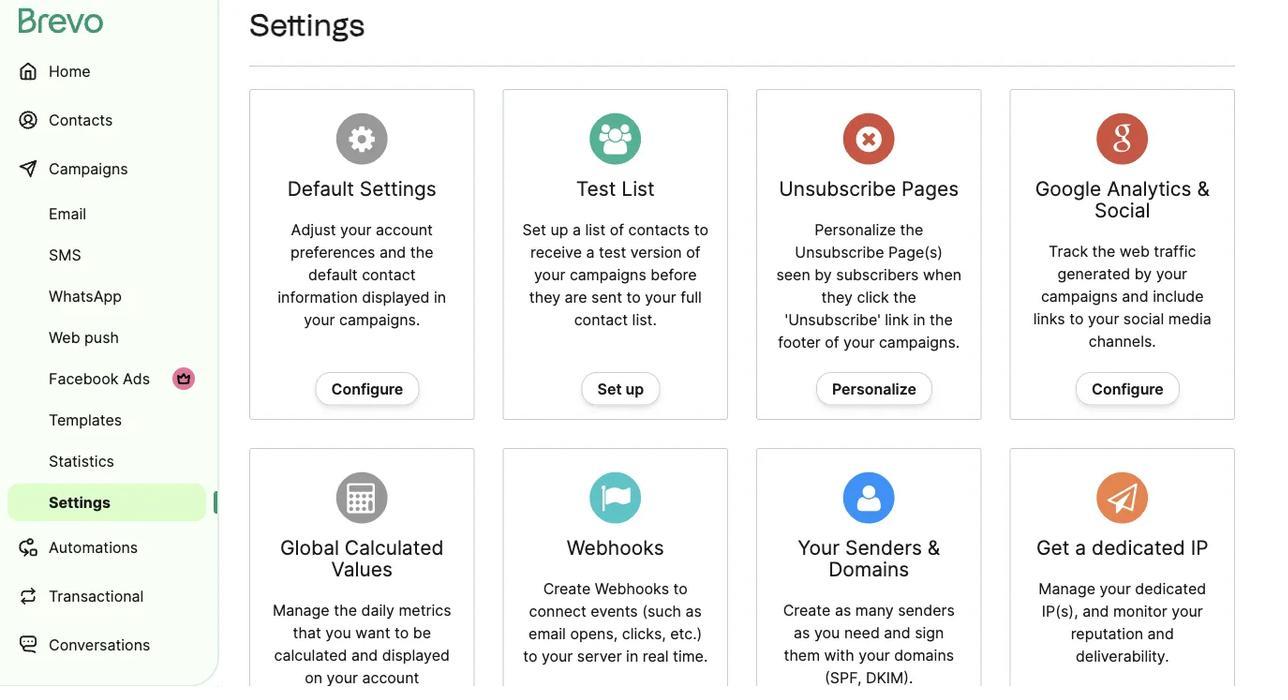 Task type: locate. For each thing, give the bounding box(es) containing it.
click
[[857, 288, 890, 306]]

with
[[825, 646, 855, 665]]

push
[[84, 328, 119, 346]]

campaigns up sent
[[570, 265, 647, 284]]

you inside create as many senders as you need and sign them with your domains (spf, dkim).
[[815, 624, 841, 642]]

by for unsubscribe pages
[[815, 265, 832, 284]]

0 horizontal spatial configure link
[[316, 372, 419, 406]]

1 vertical spatial up
[[626, 380, 644, 398]]

set down sent
[[598, 380, 622, 398]]

personalize down the link
[[833, 380, 917, 398]]

and up "social"
[[1123, 287, 1149, 305]]

and down many
[[885, 624, 911, 642]]

0 vertical spatial campaigns.
[[339, 310, 420, 329]]

sign
[[915, 624, 945, 642]]

by down web
[[1135, 265, 1153, 283]]

1 horizontal spatial manage
[[1039, 580, 1096, 598]]

you right that
[[326, 624, 351, 642]]

1 horizontal spatial campaigns.
[[879, 333, 960, 351]]

on
[[305, 669, 323, 687]]

page(s)
[[889, 243, 943, 261]]

1 horizontal spatial of
[[687, 243, 701, 261]]

deliverability.
[[1076, 647, 1170, 665]]

create inside create webhooks to connect events (such as email opens, clicks, etc.) to your server in real time.
[[544, 580, 591, 598]]

email
[[529, 625, 566, 643]]

set inside set up a list of contacts to receive a test version of your campaigns before they are sent to your full contact list.
[[523, 220, 547, 239]]

up inside set up a list of contacts to receive a test version of your campaigns before they are sent to your full contact list.
[[551, 220, 569, 239]]

traffic
[[1155, 242, 1197, 260]]

of right list
[[610, 220, 625, 239]]

campaigns inside track the web traffic generated by your campaigns and include links to your social media channels.
[[1042, 287, 1118, 305]]

0 horizontal spatial a
[[573, 220, 581, 239]]

settings link
[[8, 484, 206, 521]]

campaigns.
[[339, 310, 420, 329], [879, 333, 960, 351]]

a left test
[[586, 243, 595, 261]]

statistics link
[[8, 443, 206, 480]]

and
[[380, 243, 406, 261], [1123, 287, 1149, 305], [1083, 602, 1110, 620], [885, 624, 911, 642], [1148, 625, 1175, 643], [352, 646, 378, 665]]

2 horizontal spatial in
[[914, 310, 926, 329]]

automations link
[[8, 525, 206, 570]]

0 horizontal spatial contact
[[362, 265, 416, 284]]

0 horizontal spatial they
[[529, 288, 561, 306]]

as up them
[[794, 624, 811, 642]]

displayed down be
[[382, 646, 450, 665]]

of down 'unsubscribe'
[[825, 333, 840, 351]]

they inside the personalize the unsubscribe page(s) seen by subscribers when they click the 'unsubscribe' link in the footer of your campaigns.
[[822, 288, 853, 306]]

1 horizontal spatial they
[[822, 288, 853, 306]]

set inside set up link
[[598, 380, 622, 398]]

1 they from the left
[[529, 288, 561, 306]]

unsubscribe left "pages"
[[779, 177, 897, 201]]

1 vertical spatial of
[[687, 243, 701, 261]]

0 vertical spatial a
[[573, 220, 581, 239]]

your down before
[[645, 288, 677, 306]]

conversations link
[[8, 623, 206, 668]]

default
[[288, 177, 354, 201]]

campaigns. down 'default'
[[339, 310, 420, 329]]

0 horizontal spatial configure
[[332, 380, 404, 398]]

personalize down unsubscribe pages
[[815, 220, 896, 239]]

your down traffic at the top of page
[[1157, 265, 1188, 283]]

version
[[631, 243, 682, 261]]

server
[[577, 647, 622, 665]]

configure link
[[316, 372, 419, 406], [1076, 372, 1180, 406]]

to right links
[[1070, 310, 1084, 328]]

0 horizontal spatial of
[[610, 220, 625, 239]]

1 configure from the left
[[332, 380, 404, 398]]

your inside create as many senders as you need and sign them with your domains (spf, dkim).
[[859, 646, 890, 665]]

manage for get a dedicated ip
[[1039, 580, 1096, 598]]

the left daily
[[334, 601, 357, 620]]

as up etc.)
[[686, 602, 702, 620]]

(spf,
[[825, 669, 862, 687]]

by
[[1135, 265, 1153, 283], [815, 265, 832, 284]]

seen
[[777, 265, 811, 284]]

automations
[[49, 538, 138, 557]]

the down account
[[410, 243, 434, 261]]

campaigns link
[[8, 146, 206, 191]]

the up page(s)
[[901, 220, 924, 239]]

0 horizontal spatial in
[[434, 288, 446, 306]]

to left be
[[395, 624, 409, 642]]

and down want
[[352, 646, 378, 665]]

contact down account
[[362, 265, 416, 284]]

subscribers
[[837, 265, 919, 284]]

settings
[[249, 7, 365, 43], [360, 177, 437, 201], [49, 493, 111, 511]]

'unsubscribe'
[[785, 310, 881, 329]]

contact down sent
[[574, 310, 628, 329]]

they inside set up a list of contacts to receive a test version of your campaigns before they are sent to your full contact list.
[[529, 288, 561, 306]]

domains
[[829, 558, 910, 582]]

test list
[[576, 177, 655, 201]]

0 vertical spatial up
[[551, 220, 569, 239]]

your down 'unsubscribe'
[[844, 333, 875, 351]]

0 horizontal spatial set
[[523, 220, 547, 239]]

1 horizontal spatial contact
[[574, 310, 628, 329]]

the right the link
[[930, 310, 954, 329]]

1 horizontal spatial in
[[626, 647, 639, 665]]

your down need
[[859, 646, 890, 665]]

create up connect on the left bottom of the page
[[544, 580, 591, 598]]

0 horizontal spatial campaigns.
[[339, 310, 420, 329]]

1 vertical spatial displayed
[[382, 646, 450, 665]]

in
[[434, 288, 446, 306], [914, 310, 926, 329], [626, 647, 639, 665]]

you
[[326, 624, 351, 642], [815, 624, 841, 642]]

be
[[413, 624, 431, 642]]

2 configure from the left
[[1092, 380, 1164, 398]]

create inside create as many senders as you need and sign them with your domains (spf, dkim).
[[784, 601, 831, 620]]

account
[[376, 220, 433, 239]]

0 horizontal spatial up
[[551, 220, 569, 239]]

1 vertical spatial webhooks
[[595, 580, 670, 598]]

personalize inside personalize 'link'
[[833, 380, 917, 398]]

whatsapp
[[49, 287, 122, 305]]

1 vertical spatial contact
[[574, 310, 628, 329]]

0 vertical spatial campaigns
[[570, 265, 647, 284]]

1 horizontal spatial as
[[794, 624, 811, 642]]

a left list
[[573, 220, 581, 239]]

1 horizontal spatial campaigns
[[1042, 287, 1118, 305]]

2 horizontal spatial of
[[825, 333, 840, 351]]

dkim).
[[866, 669, 914, 687]]

1 horizontal spatial up
[[626, 380, 644, 398]]

personalize for personalize the unsubscribe page(s) seen by subscribers when they click the 'unsubscribe' link in the footer of your campaigns.
[[815, 220, 896, 239]]

& right analytics
[[1198, 177, 1210, 201]]

0 vertical spatial dedicated
[[1092, 536, 1186, 560]]

1 you from the left
[[326, 624, 351, 642]]

1 vertical spatial campaigns
[[1042, 287, 1118, 305]]

2 vertical spatial of
[[825, 333, 840, 351]]

real
[[643, 647, 669, 665]]

create
[[544, 580, 591, 598], [784, 601, 831, 620]]

1 vertical spatial &
[[928, 536, 941, 560]]

connect
[[529, 602, 587, 620]]

many
[[856, 601, 894, 620]]

manage inside manage your dedicated ip(s), and monitor your reputation and deliverability.
[[1039, 580, 1096, 598]]

of up before
[[687, 243, 701, 261]]

and up reputation
[[1083, 602, 1110, 620]]

manage up ip(s), on the bottom right of the page
[[1039, 580, 1096, 598]]

and down account
[[380, 243, 406, 261]]

up down the 'list.' at the top of the page
[[626, 380, 644, 398]]

links
[[1034, 310, 1066, 328]]

create up them
[[784, 601, 831, 620]]

1 vertical spatial set
[[598, 380, 622, 398]]

information
[[278, 288, 358, 306]]

you inside manage the daily metrics that you want to be calculated and displayed on your acco
[[326, 624, 351, 642]]

a right get in the bottom of the page
[[1076, 536, 1087, 560]]

0 horizontal spatial as
[[686, 602, 702, 620]]

home
[[49, 62, 91, 80]]

unsubscribe
[[779, 177, 897, 201], [795, 243, 885, 261]]

0 vertical spatial personalize
[[815, 220, 896, 239]]

sms link
[[8, 236, 206, 274]]

before
[[651, 265, 697, 284]]

& inside google analytics & social
[[1198, 177, 1210, 201]]

1 vertical spatial campaigns.
[[879, 333, 960, 351]]

1 vertical spatial unsubscribe
[[795, 243, 885, 261]]

0 vertical spatial of
[[610, 220, 625, 239]]

metrics
[[399, 601, 451, 620]]

2 vertical spatial a
[[1076, 536, 1087, 560]]

0 horizontal spatial manage
[[273, 601, 330, 620]]

1 horizontal spatial by
[[1135, 265, 1153, 283]]

& right senders
[[928, 536, 941, 560]]

0 vertical spatial contact
[[362, 265, 416, 284]]

1 vertical spatial create
[[784, 601, 831, 620]]

by inside the personalize the unsubscribe page(s) seen by subscribers when they click the 'unsubscribe' link in the footer of your campaigns.
[[815, 265, 832, 284]]

2 configure link from the left
[[1076, 372, 1180, 406]]

web
[[1120, 242, 1150, 260]]

up for set up
[[626, 380, 644, 398]]

up up receive on the top left of the page
[[551, 220, 569, 239]]

contacts
[[629, 220, 690, 239]]

test
[[599, 243, 627, 261]]

1 horizontal spatial configure link
[[1076, 372, 1180, 406]]

ip
[[1191, 536, 1209, 560]]

0 vertical spatial create
[[544, 580, 591, 598]]

personalize link
[[817, 372, 933, 406]]

your up channels.
[[1089, 310, 1120, 328]]

1 vertical spatial dedicated
[[1136, 580, 1207, 598]]

1 horizontal spatial configure
[[1092, 380, 1164, 398]]

you up the with
[[815, 624, 841, 642]]

1 horizontal spatial you
[[815, 624, 841, 642]]

0 horizontal spatial campaigns
[[570, 265, 647, 284]]

0 vertical spatial displayed
[[362, 288, 430, 306]]

0 vertical spatial manage
[[1039, 580, 1096, 598]]

adjust your account preferences and the default contact information displayed in your campaigns.
[[278, 220, 446, 329]]

unsubscribe up subscribers
[[795, 243, 885, 261]]

they left are
[[529, 288, 561, 306]]

dedicated inside manage your dedicated ip(s), and monitor your reputation and deliverability.
[[1136, 580, 1207, 598]]

0 vertical spatial set
[[523, 220, 547, 239]]

in inside adjust your account preferences and the default contact information displayed in your campaigns.
[[434, 288, 446, 306]]

dedicated up monitor
[[1136, 580, 1207, 598]]

campaigns down the generated
[[1042, 287, 1118, 305]]

0 horizontal spatial you
[[326, 624, 351, 642]]

to inside manage the daily metrics that you want to be calculated and displayed on your acco
[[395, 624, 409, 642]]

google
[[1036, 177, 1102, 201]]

0 vertical spatial in
[[434, 288, 446, 306]]

and inside adjust your account preferences and the default contact information displayed in your campaigns.
[[380, 243, 406, 261]]

events
[[591, 602, 638, 620]]

your up preferences
[[340, 220, 372, 239]]

your down information
[[304, 310, 335, 329]]

dedicated
[[1092, 536, 1186, 560], [1136, 580, 1207, 598]]

campaigns. down the link
[[879, 333, 960, 351]]

1 configure link from the left
[[316, 372, 419, 406]]

google analytics & social
[[1036, 177, 1210, 222]]

by inside track the web traffic generated by your campaigns and include links to your social media channels.
[[1135, 265, 1153, 283]]

your
[[340, 220, 372, 239], [1157, 265, 1188, 283], [534, 265, 566, 284], [645, 288, 677, 306], [1089, 310, 1120, 328], [304, 310, 335, 329], [844, 333, 875, 351], [1100, 580, 1132, 598], [1172, 602, 1204, 620], [859, 646, 890, 665], [542, 647, 573, 665], [327, 669, 358, 687]]

as up need
[[835, 601, 852, 620]]

manage for global calculated values
[[273, 601, 330, 620]]

calculated
[[274, 646, 347, 665]]

0 horizontal spatial create
[[544, 580, 591, 598]]

webhooks
[[567, 536, 665, 560], [595, 580, 670, 598]]

generated
[[1058, 265, 1131, 283]]

by right seen
[[815, 265, 832, 284]]

1 horizontal spatial a
[[586, 243, 595, 261]]

clicks,
[[622, 625, 666, 643]]

2 they from the left
[[822, 288, 853, 306]]

time.
[[673, 647, 708, 665]]

& inside the your senders & domains
[[928, 536, 941, 560]]

0 horizontal spatial by
[[815, 265, 832, 284]]

dedicated left ip
[[1092, 536, 1186, 560]]

1 vertical spatial in
[[914, 310, 926, 329]]

footer
[[778, 333, 821, 351]]

to right contacts
[[695, 220, 709, 239]]

1 vertical spatial personalize
[[833, 380, 917, 398]]

1 horizontal spatial set
[[598, 380, 622, 398]]

displayed down account
[[362, 288, 430, 306]]

your up monitor
[[1100, 580, 1132, 598]]

adjust
[[291, 220, 336, 239]]

domains
[[895, 646, 955, 665]]

1 vertical spatial manage
[[273, 601, 330, 620]]

0 vertical spatial unsubscribe
[[779, 177, 897, 201]]

contact
[[362, 265, 416, 284], [574, 310, 628, 329]]

1 horizontal spatial create
[[784, 601, 831, 620]]

0 horizontal spatial &
[[928, 536, 941, 560]]

1 horizontal spatial &
[[1198, 177, 1210, 201]]

manage the daily metrics that you want to be calculated and displayed on your acco
[[273, 601, 451, 687]]

2 you from the left
[[815, 624, 841, 642]]

2 horizontal spatial as
[[835, 601, 852, 620]]

the up the generated
[[1093, 242, 1116, 260]]

they
[[529, 288, 561, 306], [822, 288, 853, 306]]

0 vertical spatial &
[[1198, 177, 1210, 201]]

manage inside manage the daily metrics that you want to be calculated and displayed on your acco
[[273, 601, 330, 620]]

campaigns inside set up a list of contacts to receive a test version of your campaigns before they are sent to your full contact list.
[[570, 265, 647, 284]]

your down email
[[542, 647, 573, 665]]

your right monitor
[[1172, 602, 1204, 620]]

manage up that
[[273, 601, 330, 620]]

configure link for analytics
[[1076, 372, 1180, 406]]

they up 'unsubscribe'
[[822, 288, 853, 306]]

2 vertical spatial in
[[626, 647, 639, 665]]

personalize inside the personalize the unsubscribe page(s) seen by subscribers when they click the 'unsubscribe' link in the footer of your campaigns.
[[815, 220, 896, 239]]

set
[[523, 220, 547, 239], [598, 380, 622, 398]]

your right 'on'
[[327, 669, 358, 687]]

set up receive on the top left of the page
[[523, 220, 547, 239]]



Task type: describe. For each thing, give the bounding box(es) containing it.
set for set up a list of contacts to receive a test version of your campaigns before they are sent to your full contact list.
[[523, 220, 547, 239]]

get a dedicated ip
[[1037, 536, 1209, 560]]

dedicated for a
[[1092, 536, 1186, 560]]

channels.
[[1089, 332, 1157, 350]]

0 vertical spatial webhooks
[[567, 536, 665, 560]]

2 vertical spatial settings
[[49, 493, 111, 511]]

the up the link
[[894, 288, 917, 306]]

and down monitor
[[1148, 625, 1175, 643]]

set for set up
[[598, 380, 622, 398]]

1 vertical spatial a
[[586, 243, 595, 261]]

create for webhooks
[[544, 580, 591, 598]]

(such
[[642, 602, 682, 620]]

web push link
[[8, 319, 206, 356]]

your
[[798, 536, 840, 560]]

conversations
[[49, 636, 150, 654]]

ads
[[123, 369, 150, 388]]

your senders & domains
[[798, 536, 941, 582]]

of inside the personalize the unsubscribe page(s) seen by subscribers when they click the 'unsubscribe' link in the footer of your campaigns.
[[825, 333, 840, 351]]

unsubscribe inside the personalize the unsubscribe page(s) seen by subscribers when they click the 'unsubscribe' link in the footer of your campaigns.
[[795, 243, 885, 261]]

your down receive on the top left of the page
[[534, 265, 566, 284]]

in inside the personalize the unsubscribe page(s) seen by subscribers when they click the 'unsubscribe' link in the footer of your campaigns.
[[914, 310, 926, 329]]

email
[[49, 204, 86, 223]]

& for google analytics & social
[[1198, 177, 1210, 201]]

analytics
[[1108, 177, 1192, 201]]

web push
[[49, 328, 119, 346]]

and inside manage the daily metrics that you want to be calculated and displayed on your acco
[[352, 646, 378, 665]]

whatsapp link
[[8, 278, 206, 315]]

the inside adjust your account preferences and the default contact information displayed in your campaigns.
[[410, 243, 434, 261]]

get
[[1037, 536, 1070, 560]]

global
[[280, 536, 339, 560]]

set up a list of contacts to receive a test version of your campaigns before they are sent to your full contact list.
[[523, 220, 709, 329]]

0 vertical spatial settings
[[249, 7, 365, 43]]

contact inside set up a list of contacts to receive a test version of your campaigns before they are sent to your full contact list.
[[574, 310, 628, 329]]

test
[[576, 177, 616, 201]]

personalize for personalize
[[833, 380, 917, 398]]

full
[[681, 288, 702, 306]]

unsubscribe pages
[[779, 177, 959, 201]]

your inside the personalize the unsubscribe page(s) seen by subscribers when they click the 'unsubscribe' link in the footer of your campaigns.
[[844, 333, 875, 351]]

the inside track the web traffic generated by your campaigns and include links to your social media channels.
[[1093, 242, 1116, 260]]

templates link
[[8, 401, 206, 439]]

the inside manage the daily metrics that you want to be calculated and displayed on your acco
[[334, 601, 357, 620]]

to up the 'list.' at the top of the page
[[627, 288, 641, 306]]

as inside create webhooks to connect events (such as email opens, clicks, etc.) to your server in real time.
[[686, 602, 702, 620]]

you for your senders & domains
[[815, 624, 841, 642]]

configure link for settings
[[316, 372, 419, 406]]

to up (such
[[674, 580, 688, 598]]

displayed inside adjust your account preferences and the default contact information displayed in your campaigns.
[[362, 288, 430, 306]]

left___rvooi image
[[176, 371, 191, 386]]

etc.)
[[671, 625, 703, 643]]

campaigns. inside the personalize the unsubscribe page(s) seen by subscribers when they click the 'unsubscribe' link in the footer of your campaigns.
[[879, 333, 960, 351]]

in inside create webhooks to connect events (such as email opens, clicks, etc.) to your server in real time.
[[626, 647, 639, 665]]

campaigns. inside adjust your account preferences and the default contact information displayed in your campaigns.
[[339, 310, 420, 329]]

your inside create webhooks to connect events (such as email opens, clicks, etc.) to your server in real time.
[[542, 647, 573, 665]]

transactional
[[49, 587, 144, 605]]

templates
[[49, 411, 122, 429]]

social
[[1095, 198, 1151, 222]]

are
[[565, 288, 588, 306]]

manage your dedicated ip(s), and monitor your reputation and deliverability.
[[1039, 580, 1207, 665]]

set up
[[598, 380, 644, 398]]

campaigns
[[49, 159, 128, 178]]

1 vertical spatial settings
[[360, 177, 437, 201]]

receive
[[531, 243, 582, 261]]

to down email
[[523, 647, 538, 665]]

that
[[293, 624, 321, 642]]

up for set up a list of contacts to receive a test version of your campaigns before they are sent to your full contact list.
[[551, 220, 569, 239]]

home link
[[8, 49, 206, 94]]

reputation
[[1071, 625, 1144, 643]]

create as many senders as you need and sign them with your domains (spf, dkim).
[[784, 601, 955, 687]]

create for your senders & domains
[[784, 601, 831, 620]]

preferences
[[291, 243, 375, 261]]

when
[[924, 265, 962, 284]]

calculated
[[345, 536, 444, 560]]

list.
[[633, 310, 657, 329]]

by for google analytics & social
[[1135, 265, 1153, 283]]

pages
[[902, 177, 959, 201]]

facebook
[[49, 369, 119, 388]]

sms
[[49, 246, 81, 264]]

monitor
[[1114, 602, 1168, 620]]

and inside create as many senders as you need and sign them with your domains (spf, dkim).
[[885, 624, 911, 642]]

ip(s),
[[1043, 602, 1079, 620]]

dedicated for your
[[1136, 580, 1207, 598]]

social
[[1124, 310, 1165, 328]]

set up link
[[582, 372, 660, 406]]

contacts
[[49, 111, 113, 129]]

web
[[49, 328, 80, 346]]

displayed inside manage the daily metrics that you want to be calculated and displayed on your acco
[[382, 646, 450, 665]]

contacts link
[[8, 98, 206, 143]]

create webhooks to connect events (such as email opens, clicks, etc.) to your server in real time.
[[523, 580, 708, 665]]

track the web traffic generated by your campaigns and include links to your social media channels.
[[1034, 242, 1212, 350]]

daily
[[361, 601, 395, 620]]

configure for settings
[[332, 380, 404, 398]]

to inside track the web traffic generated by your campaigns and include links to your social media channels.
[[1070, 310, 1084, 328]]

global calculated values
[[280, 536, 444, 582]]

facebook ads
[[49, 369, 150, 388]]

want
[[356, 624, 390, 642]]

list
[[622, 177, 655, 201]]

you for global calculated values
[[326, 624, 351, 642]]

media
[[1169, 310, 1212, 328]]

them
[[784, 646, 821, 665]]

senders
[[846, 536, 923, 560]]

contact inside adjust your account preferences and the default contact information displayed in your campaigns.
[[362, 265, 416, 284]]

and inside track the web traffic generated by your campaigns and include links to your social media channels.
[[1123, 287, 1149, 305]]

webhooks inside create webhooks to connect events (such as email opens, clicks, etc.) to your server in real time.
[[595, 580, 670, 598]]

your inside manage the daily metrics that you want to be calculated and displayed on your acco
[[327, 669, 358, 687]]

statistics
[[49, 452, 114, 470]]

facebook ads link
[[8, 360, 206, 398]]

& for your senders & domains
[[928, 536, 941, 560]]

configure for analytics
[[1092, 380, 1164, 398]]

values
[[332, 558, 393, 582]]

2 horizontal spatial a
[[1076, 536, 1087, 560]]



Task type: vqa. For each thing, say whether or not it's contained in the screenshot.
as
yes



